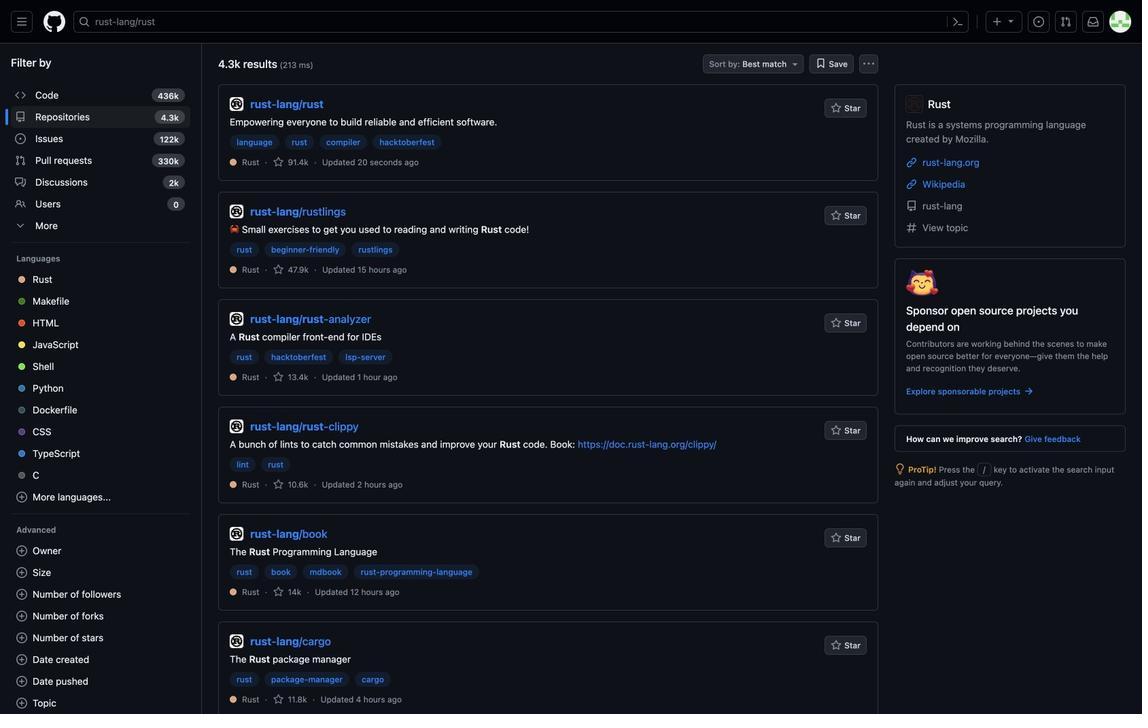 Task type: locate. For each thing, give the bounding box(es) containing it.
6 rust language element from the top
[[242, 693, 259, 706]]

2 plus circle image from the top
[[16, 632, 27, 643]]

region
[[0, 44, 201, 714]]

triangle down image
[[1006, 15, 1017, 26]]

1 vertical spatial plus circle image
[[16, 632, 27, 643]]

1 plus circle image from the top
[[16, 492, 27, 503]]

package icon image
[[907, 270, 938, 296]]

sc 9kayk9 0 image
[[15, 155, 26, 166], [273, 157, 284, 168], [15, 177, 26, 188], [15, 199, 26, 209], [15, 220, 26, 231], [273, 372, 284, 383], [1024, 386, 1035, 397], [895, 463, 906, 474], [273, 479, 284, 490], [273, 694, 284, 705]]

rust image
[[907, 96, 923, 112]]

link image
[[907, 179, 917, 190]]

2 rust language element from the top
[[242, 264, 259, 276]]

link image
[[907, 157, 917, 168]]

git pull request image
[[1061, 16, 1072, 27]]

plus circle image
[[16, 492, 27, 503], [16, 545, 27, 556], [16, 567, 27, 578], [16, 611, 27, 622], [16, 654, 27, 665], [16, 676, 27, 687], [16, 698, 27, 709]]

rust language element
[[242, 156, 259, 168], [242, 264, 259, 276], [242, 371, 259, 383], [242, 478, 259, 491], [242, 586, 259, 598], [242, 693, 259, 706]]

plus circle image
[[16, 589, 27, 600], [16, 632, 27, 643]]

1 plus circle image from the top
[[16, 589, 27, 600]]

6 plus circle image from the top
[[16, 676, 27, 687]]

command palette image
[[953, 16, 964, 27]]

0 vertical spatial plus circle image
[[16, 589, 27, 600]]

sc 9kayk9 0 image
[[816, 58, 826, 69], [15, 90, 26, 101], [15, 112, 26, 122], [15, 133, 26, 144], [273, 264, 284, 275], [273, 587, 284, 597]]



Task type: vqa. For each thing, say whether or not it's contained in the screenshot.
🙌 Team mentioned link
no



Task type: describe. For each thing, give the bounding box(es) containing it.
3 plus circle image from the top
[[16, 567, 27, 578]]

5 plus circle image from the top
[[16, 654, 27, 665]]

hash image
[[907, 222, 917, 233]]

4 plus circle image from the top
[[16, 611, 27, 622]]

homepage image
[[44, 11, 65, 33]]

open column options image
[[864, 58, 875, 69]]

2 plus circle image from the top
[[16, 545, 27, 556]]

5 rust language element from the top
[[242, 586, 259, 598]]

issue opened image
[[1034, 16, 1045, 27]]

4 rust language element from the top
[[242, 478, 259, 491]]

draggable pane splitter slider
[[200, 44, 203, 714]]

repo image
[[907, 201, 917, 211]]

plus image
[[992, 16, 1003, 27]]

notifications image
[[1088, 16, 1099, 27]]

3 rust language element from the top
[[242, 371, 259, 383]]

7 plus circle image from the top
[[16, 698, 27, 709]]

1 rust language element from the top
[[242, 156, 259, 168]]



